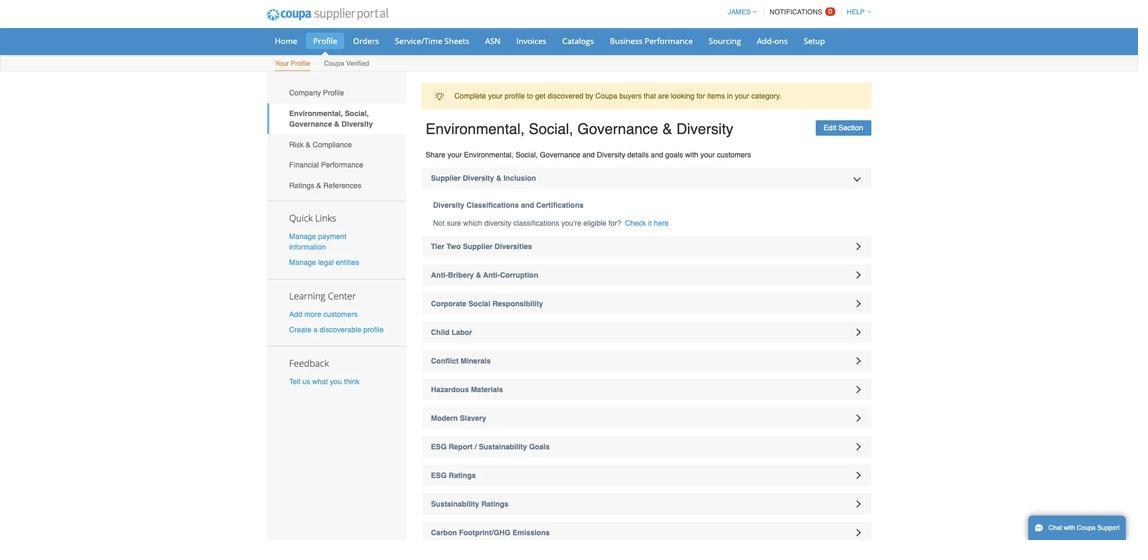 Task type: locate. For each thing, give the bounding box(es) containing it.
anti-bribery & anti-corruption button
[[422, 265, 871, 286]]

performance for financial performance
[[321, 161, 363, 169]]

anti- down tier on the top of page
[[431, 271, 448, 279]]

financial performance link
[[267, 155, 406, 175]]

& right bribery in the left of the page
[[476, 271, 481, 279]]

sure
[[447, 219, 461, 227]]

legal
[[318, 258, 334, 267]]

sustainability down esg ratings
[[431, 500, 479, 508]]

profile down coupa supplier portal image
[[313, 36, 337, 46]]

2 horizontal spatial and
[[651, 151, 663, 159]]

environmental, social, governance & diversity up compliance
[[289, 109, 373, 128]]

ratings down report
[[449, 471, 476, 480]]

tier two supplier diversities heading
[[422, 236, 871, 257]]

carbon footprint/ghg emissions button
[[422, 522, 871, 540]]

manage up information
[[289, 232, 316, 240]]

add
[[289, 310, 302, 319]]

profile right discoverable
[[363, 326, 384, 334]]

environmental, social, governance & diversity up share your environmental, social, governance and diversity details and goals with your customers
[[426, 121, 733, 138]]

1 horizontal spatial performance
[[645, 36, 693, 46]]

add-ons
[[757, 36, 788, 46]]

esg up "sustainability ratings"
[[431, 471, 447, 480]]

not
[[433, 219, 445, 227]]

ratings inside dropdown button
[[481, 500, 509, 508]]

tell
[[289, 378, 300, 386]]

0 horizontal spatial environmental, social, governance & diversity
[[289, 109, 373, 128]]

environmental, up 'supplier diversity & inclusion'
[[464, 151, 514, 159]]

here
[[654, 219, 669, 227]]

create
[[289, 326, 311, 334]]

supplier
[[431, 174, 461, 182], [463, 242, 493, 251]]

2 vertical spatial ratings
[[481, 500, 509, 508]]

coupa inside button
[[1077, 524, 1096, 532]]

child labor heading
[[422, 322, 871, 343]]

modern slavery heading
[[422, 408, 871, 429]]

2 horizontal spatial coupa
[[1077, 524, 1096, 532]]

business
[[610, 36, 643, 46]]

anti-bribery & anti-corruption heading
[[422, 265, 871, 286]]

environmental, down company profile
[[289, 109, 343, 118]]

0 horizontal spatial with
[[685, 151, 698, 159]]

0 horizontal spatial customers
[[323, 310, 358, 319]]

supplier diversity & inclusion
[[431, 174, 536, 182]]

with right goals
[[685, 151, 698, 159]]

2 vertical spatial profile
[[323, 89, 344, 97]]

business performance
[[610, 36, 693, 46]]

tell us what you think button
[[289, 377, 360, 387]]

manage for manage payment information
[[289, 232, 316, 240]]

navigation
[[723, 2, 871, 22]]

1 vertical spatial supplier
[[463, 242, 493, 251]]

company profile link
[[267, 83, 406, 103]]

hazardous materials heading
[[422, 379, 871, 400]]

tier two supplier diversities button
[[422, 236, 871, 257]]

sheets
[[445, 36, 469, 46]]

1 vertical spatial ratings
[[449, 471, 476, 480]]

1 horizontal spatial ratings
[[449, 471, 476, 480]]

0 vertical spatial performance
[[645, 36, 693, 46]]

your right goals
[[701, 151, 715, 159]]

with inside button
[[1064, 524, 1075, 532]]

profile right 'your'
[[291, 59, 310, 67]]

complete your profile to get discovered by coupa buyers that are looking for items in your category.
[[454, 92, 781, 100]]

sustainability right the /
[[479, 443, 527, 451]]

2 vertical spatial coupa
[[1077, 524, 1096, 532]]

2 esg from the top
[[431, 471, 447, 480]]

sustainability ratings
[[431, 500, 509, 508]]

1 horizontal spatial coupa
[[596, 92, 617, 100]]

& down financial performance
[[316, 181, 321, 190]]

social
[[469, 300, 490, 308]]

governance up risk & compliance
[[289, 120, 332, 128]]

goals
[[665, 151, 683, 159]]

your profile link
[[274, 57, 311, 71]]

minerals
[[461, 357, 491, 365]]

references
[[323, 181, 361, 190]]

1 horizontal spatial supplier
[[463, 242, 493, 251]]

manage down information
[[289, 258, 316, 267]]

manage legal entities link
[[289, 258, 359, 267]]

1 horizontal spatial and
[[583, 151, 595, 159]]

1 vertical spatial customers
[[323, 310, 358, 319]]

service/time sheets
[[395, 36, 469, 46]]

child
[[431, 328, 450, 337]]

1 manage from the top
[[289, 232, 316, 240]]

environmental, social, governance & diversity inside the environmental, social, governance & diversity link
[[289, 109, 373, 128]]

supplier diversity & inclusion heading
[[422, 168, 871, 189]]

1 horizontal spatial with
[[1064, 524, 1075, 532]]

check
[[625, 219, 646, 227]]

0 vertical spatial profile
[[505, 92, 525, 100]]

looking
[[671, 92, 695, 100]]

profile left to
[[505, 92, 525, 100]]

ratings up carbon footprint/ghg emissions
[[481, 500, 509, 508]]

for
[[697, 92, 705, 100]]

sustainability inside dropdown button
[[479, 443, 527, 451]]

profile
[[505, 92, 525, 100], [363, 326, 384, 334]]

0 vertical spatial with
[[685, 151, 698, 159]]

0 horizontal spatial supplier
[[431, 174, 461, 182]]

footprint/ghg
[[459, 529, 511, 537]]

ratings & references link
[[267, 175, 406, 196]]

manage inside the "manage payment information"
[[289, 232, 316, 240]]

1 horizontal spatial customers
[[717, 151, 751, 159]]

0 vertical spatial sustainability
[[479, 443, 527, 451]]

james link
[[723, 8, 757, 16]]

1 vertical spatial with
[[1064, 524, 1075, 532]]

0 horizontal spatial profile
[[363, 326, 384, 334]]

conflict minerals heading
[[422, 350, 871, 372]]

environmental, down complete
[[426, 121, 525, 138]]

1 vertical spatial profile
[[291, 59, 310, 67]]

performance up references at left top
[[321, 161, 363, 169]]

sustainability inside dropdown button
[[431, 500, 479, 508]]

diversity up classifications
[[463, 174, 494, 182]]

1 esg from the top
[[431, 443, 447, 451]]

classifications
[[467, 201, 519, 209]]

coupa right by
[[596, 92, 617, 100]]

& inside heading
[[496, 174, 502, 182]]

coupa verified link
[[323, 57, 370, 71]]

diversity classifications and certifications
[[433, 201, 584, 209]]

profile for your profile
[[291, 59, 310, 67]]

anti- up corporate social responsibility
[[483, 271, 500, 279]]

0 horizontal spatial coupa
[[324, 59, 344, 67]]

2 horizontal spatial ratings
[[481, 500, 509, 508]]

what
[[312, 378, 328, 386]]

governance
[[289, 120, 332, 128], [578, 121, 658, 138], [540, 151, 580, 159]]

anti-
[[431, 271, 448, 279], [483, 271, 500, 279]]

ratings inside "dropdown button"
[[449, 471, 476, 480]]

business performance link
[[603, 33, 700, 49]]

coupa supplier portal image
[[259, 2, 396, 28]]

more
[[304, 310, 321, 319]]

1 vertical spatial esg
[[431, 471, 447, 480]]

financial
[[289, 161, 319, 169]]

0 horizontal spatial anti-
[[431, 271, 448, 279]]

child labor button
[[422, 322, 871, 343]]

report
[[449, 443, 473, 451]]

orders link
[[346, 33, 386, 49]]

profile up the environmental, social, governance & diversity link
[[323, 89, 344, 97]]

& left inclusion
[[496, 174, 502, 182]]

and left details
[[583, 151, 595, 159]]

coupa verified
[[324, 59, 369, 67]]

1 vertical spatial profile
[[363, 326, 384, 334]]

governance inside 'environmental, social, governance & diversity'
[[289, 120, 332, 128]]

you're
[[561, 219, 581, 227]]

supplier inside tier two supplier diversities dropdown button
[[463, 242, 493, 251]]

your right in
[[735, 92, 749, 100]]

supplier down share
[[431, 174, 461, 182]]

edit
[[824, 124, 837, 132]]

1 vertical spatial coupa
[[596, 92, 617, 100]]

diversity inside dropdown button
[[463, 174, 494, 182]]

diversity
[[342, 120, 373, 128], [677, 121, 733, 138], [597, 151, 625, 159], [463, 174, 494, 182], [433, 201, 465, 209]]

esg left report
[[431, 443, 447, 451]]

materials
[[471, 385, 503, 394]]

1 horizontal spatial anti-
[[483, 271, 500, 279]]

0 vertical spatial ratings
[[289, 181, 314, 190]]

coupa left verified
[[324, 59, 344, 67]]

get
[[535, 92, 546, 100]]

james
[[728, 8, 751, 16]]

child labor
[[431, 328, 472, 337]]

1 vertical spatial manage
[[289, 258, 316, 267]]

esg ratings button
[[422, 465, 871, 486]]

company profile
[[289, 89, 344, 97]]

social, down the company profile link
[[345, 109, 369, 118]]

and left goals
[[651, 151, 663, 159]]

in
[[727, 92, 733, 100]]

0 vertical spatial customers
[[717, 151, 751, 159]]

esg for esg report / sustainability goals
[[431, 443, 447, 451]]

ons
[[774, 36, 788, 46]]

diversity up risk & compliance link
[[342, 120, 373, 128]]

& inside heading
[[476, 271, 481, 279]]

environmental,
[[289, 109, 343, 118], [426, 121, 525, 138], [464, 151, 514, 159]]

modern slavery
[[431, 414, 486, 423]]

social, up inclusion
[[516, 151, 538, 159]]

0 vertical spatial supplier
[[431, 174, 461, 182]]

with
[[685, 151, 698, 159], [1064, 524, 1075, 532]]

add more customers link
[[289, 310, 358, 319]]

0 vertical spatial profile
[[313, 36, 337, 46]]

esg inside "dropdown button"
[[431, 471, 447, 480]]

supplier down which in the left of the page
[[463, 242, 493, 251]]

performance right 'business'
[[645, 36, 693, 46]]

classifications
[[514, 219, 559, 227]]

are
[[658, 92, 669, 100]]

your
[[488, 92, 503, 100], [735, 92, 749, 100], [448, 151, 462, 159], [701, 151, 715, 159]]

quick links
[[289, 211, 336, 224]]

chat with coupa support button
[[1029, 516, 1126, 540]]

esg report / sustainability goals heading
[[422, 436, 871, 458]]

conflict minerals
[[431, 357, 491, 365]]

corruption
[[500, 271, 538, 279]]

1 horizontal spatial profile
[[505, 92, 525, 100]]

1 anti- from the left
[[431, 271, 448, 279]]

esg inside dropdown button
[[431, 443, 447, 451]]

1 vertical spatial performance
[[321, 161, 363, 169]]

ratings down financial at the left top
[[289, 181, 314, 190]]

sourcing
[[709, 36, 741, 46]]

with right chat
[[1064, 524, 1075, 532]]

0 vertical spatial social,
[[345, 109, 369, 118]]

2 manage from the top
[[289, 258, 316, 267]]

edit section link
[[816, 121, 871, 136]]

0 vertical spatial manage
[[289, 232, 316, 240]]

you
[[330, 378, 342, 386]]

profile for company profile
[[323, 89, 344, 97]]

1 vertical spatial sustainability
[[431, 500, 479, 508]]

manage legal entities
[[289, 258, 359, 267]]

coupa left support
[[1077, 524, 1096, 532]]

service/time sheets link
[[388, 33, 476, 49]]

social, down get on the top left of page
[[529, 121, 573, 138]]

& right risk on the top left of page
[[306, 140, 311, 149]]

0 vertical spatial esg
[[431, 443, 447, 451]]

and up the classifications at the top left of page
[[521, 201, 534, 209]]

0 horizontal spatial performance
[[321, 161, 363, 169]]



Task type: vqa. For each thing, say whether or not it's contained in the screenshot.
Manage to the bottom
yes



Task type: describe. For each thing, give the bounding box(es) containing it.
profile inside alert
[[505, 92, 525, 100]]

service/time
[[395, 36, 443, 46]]

profile link
[[306, 33, 344, 49]]

sourcing link
[[702, 33, 748, 49]]

supplier inside supplier diversity & inclusion dropdown button
[[431, 174, 461, 182]]

corporate social responsibility heading
[[422, 293, 871, 314]]

0 vertical spatial coupa
[[324, 59, 344, 67]]

manage for manage legal entities
[[289, 258, 316, 267]]

sustainability ratings button
[[422, 494, 871, 515]]

your profile
[[275, 59, 310, 67]]

manage payment information
[[289, 232, 347, 251]]

catalogs link
[[556, 33, 601, 49]]

& up risk & compliance link
[[334, 120, 340, 128]]

home link
[[268, 33, 304, 49]]

esg for esg ratings
[[431, 471, 447, 480]]

to
[[527, 92, 533, 100]]

complete
[[454, 92, 486, 100]]

governance up certifications
[[540, 151, 580, 159]]

two
[[447, 242, 461, 251]]

edit section
[[824, 124, 863, 132]]

modern
[[431, 414, 458, 423]]

carbon
[[431, 529, 457, 537]]

share your environmental, social, governance and diversity details and goals with your customers
[[426, 151, 751, 159]]

check it here link
[[625, 218, 669, 229]]

/
[[475, 443, 477, 451]]

diversity inside 'environmental, social, governance & diversity'
[[342, 120, 373, 128]]

conflict minerals button
[[422, 350, 871, 372]]

that
[[644, 92, 656, 100]]

corporate social responsibility button
[[422, 293, 871, 314]]

think
[[344, 378, 360, 386]]

diversity up "sure"
[[433, 201, 465, 209]]

a
[[314, 326, 318, 334]]

category.
[[752, 92, 781, 100]]

add-
[[757, 36, 774, 46]]

setup link
[[797, 33, 832, 49]]

0
[[829, 7, 832, 15]]

environmental, social, governance & diversity link
[[267, 103, 406, 134]]

tier two supplier diversities
[[431, 242, 532, 251]]

risk
[[289, 140, 304, 149]]

create a discoverable profile link
[[289, 326, 384, 334]]

ratings for esg
[[449, 471, 476, 480]]

buyers
[[619, 92, 642, 100]]

quick
[[289, 211, 313, 224]]

0 vertical spatial environmental,
[[289, 109, 343, 118]]

your right complete
[[488, 92, 503, 100]]

eligible
[[583, 219, 607, 227]]

compliance
[[313, 140, 352, 149]]

1 vertical spatial social,
[[529, 121, 573, 138]]

us
[[302, 378, 310, 386]]

carbon footprint/ghg emissions heading
[[422, 522, 871, 540]]

& up goals
[[663, 121, 672, 138]]

payment
[[318, 232, 347, 240]]

esg ratings heading
[[422, 465, 871, 486]]

it
[[648, 219, 652, 227]]

esg report / sustainability goals
[[431, 443, 550, 451]]

certifications
[[536, 201, 584, 209]]

navigation containing notifications 0
[[723, 2, 871, 22]]

governance up details
[[578, 121, 658, 138]]

complete your profile to get discovered by coupa buyers that are looking for items in your category. alert
[[422, 83, 871, 109]]

section
[[839, 124, 863, 132]]

1 vertical spatial environmental,
[[426, 121, 525, 138]]

slavery
[[460, 414, 486, 423]]

company
[[289, 89, 321, 97]]

profile inside "link"
[[313, 36, 337, 46]]

sustainability ratings heading
[[422, 494, 871, 515]]

support
[[1098, 524, 1120, 532]]

0 horizontal spatial ratings
[[289, 181, 314, 190]]

create a discoverable profile
[[289, 326, 384, 334]]

help link
[[842, 8, 871, 16]]

social, inside 'environmental, social, governance & diversity'
[[345, 109, 369, 118]]

corporate social responsibility
[[431, 300, 543, 308]]

carbon footprint/ghg emissions
[[431, 529, 550, 537]]

risk & compliance
[[289, 140, 352, 149]]

supplier diversity & inclusion button
[[422, 168, 871, 189]]

emissions
[[513, 529, 550, 537]]

tier
[[431, 242, 445, 251]]

0 horizontal spatial and
[[521, 201, 534, 209]]

financial performance
[[289, 161, 363, 169]]

chat with coupa support
[[1049, 524, 1120, 532]]

2 vertical spatial social,
[[516, 151, 538, 159]]

2 anti- from the left
[[483, 271, 500, 279]]

1 horizontal spatial environmental, social, governance & diversity
[[426, 121, 733, 138]]

performance for business performance
[[645, 36, 693, 46]]

ratings for sustainability
[[481, 500, 509, 508]]

your right share
[[448, 151, 462, 159]]

by
[[586, 92, 593, 100]]

diversities
[[495, 242, 532, 251]]

esg ratings
[[431, 471, 476, 480]]

asn link
[[478, 33, 508, 49]]

coupa inside alert
[[596, 92, 617, 100]]

diversity left details
[[597, 151, 625, 159]]

share
[[426, 151, 446, 159]]

ratings & references
[[289, 181, 361, 190]]

learning center
[[289, 289, 356, 302]]

diversity down for at right
[[677, 121, 733, 138]]

modern slavery button
[[422, 408, 871, 429]]

tell us what you think
[[289, 378, 360, 386]]

details
[[627, 151, 649, 159]]

orders
[[353, 36, 379, 46]]

2 vertical spatial environmental,
[[464, 151, 514, 159]]

which
[[463, 219, 482, 227]]

diversity
[[484, 219, 512, 227]]

invoices link
[[510, 33, 553, 49]]

help
[[847, 8, 865, 16]]

home
[[275, 36, 297, 46]]



